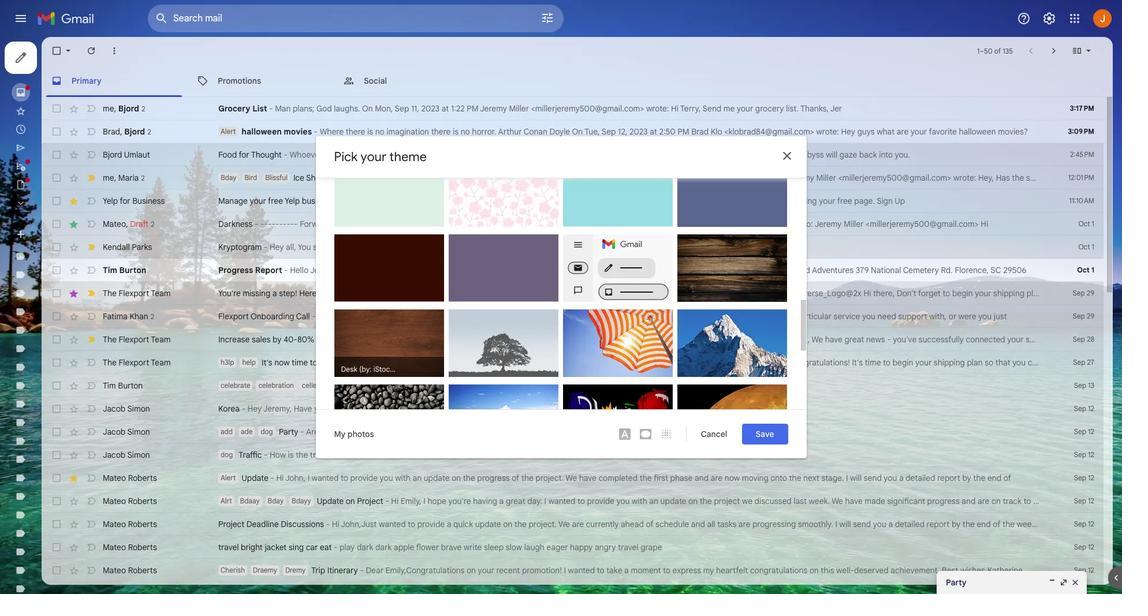 Task type: locate. For each thing, give the bounding box(es) containing it.
your right pick
[[361, 149, 387, 164]]

update down having
[[475, 520, 501, 530]]

2 jacob simon from the top
[[103, 427, 150, 437]]

korea?
[[360, 404, 386, 414]]

what right clarify
[[663, 311, 681, 322]]

1 darkness from the left
[[218, 219, 253, 229]]

1 important because you marked it as important. switch from the top
[[86, 242, 97, 253]]

seafoam option
[[563, 159, 673, 235]]

2 team from the top
[[151, 335, 171, 345]]

increase
[[218, 335, 250, 345]]

the flexport team for you're
[[103, 288, 171, 299]]

0 vertical spatial so
[[1045, 288, 1054, 299]]

1 sep 29 from the top
[[1073, 289, 1095, 298]]

3 row from the top
[[42, 143, 1104, 166]]

roberts
[[460, 219, 489, 229], [128, 473, 157, 484], [128, 496, 157, 507], [128, 520, 157, 530], [128, 543, 157, 553], [128, 566, 157, 576]]

tree option
[[449, 309, 559, 386]]

2 kendall from the left
[[464, 242, 491, 253]]

1 vertical spatial a
[[750, 358, 755, 368]]

times!
[[736, 288, 758, 299]]

1 yelp from the left
[[103, 196, 118, 206]]

now right 'them'
[[759, 196, 774, 206]]

2 mateo roberts from the top
[[103, 496, 157, 507]]

alrt
[[221, 497, 232, 506]]

no left "horror."
[[461, 127, 470, 137]]

2 row from the top
[[42, 120, 1104, 143]]

2 inside brad , bjord 2
[[148, 127, 151, 136]]

tab list
[[42, 65, 1114, 97]]

1
[[1093, 220, 1095, 228], [1093, 243, 1095, 251], [1092, 266, 1095, 274]]

0 horizontal spatial gaze
[[669, 150, 687, 160]]

flexport for sep 27
[[119, 358, 149, 368]]

row containing mateo
[[42, 213, 1104, 236]]

1 page from the left
[[336, 196, 355, 206]]

darkness up progress
[[218, 219, 253, 229]]

0 vertical spatial hey,
[[979, 173, 995, 183]]

1 horizontal spatial istockphoto)
[[607, 375, 650, 385]]

1 alert from the top
[[221, 127, 236, 136]]

of
[[447, 173, 454, 183], [1063, 173, 1071, 183], [512, 473, 520, 484], [1004, 473, 1012, 484], [646, 520, 654, 530], [994, 520, 1001, 530]]

2 inside me , bjord 2
[[142, 104, 145, 113]]

1 vertical spatial jeremy
[[788, 173, 815, 183]]

navigation
[[0, 37, 139, 595]]

2 just from the left
[[994, 311, 1008, 322]]

on left track
[[992, 496, 1002, 507]]

0 vertical spatial (by:
[[359, 365, 372, 375]]

2 horizontal spatial miller
[[844, 219, 864, 229]]

main content
[[42, 37, 1123, 595]]

1 vertical spatial plan
[[968, 358, 983, 368]]

2 vertical spatial on
[[665, 173, 676, 183]]

primary tab
[[42, 65, 187, 97]]

row containing brad
[[42, 120, 1104, 143]]

not important switch for row containing bjord umlaut
[[86, 149, 97, 161]]

cellebrate
[[302, 381, 333, 390]]

5 not important switch from the top
[[86, 218, 97, 230]]

0 horizontal spatial miller
[[509, 103, 529, 114]]

1 horizontal spatial halloween
[[960, 127, 997, 137]]

the flexport team for increase
[[103, 335, 171, 345]]

0 vertical spatial are
[[427, 381, 440, 391]]

me down the primary tab
[[103, 103, 114, 114]]

concert? - hey jeremy, are you going to the depeche mode concert at red rocks on friday? if not, i have an extra ticket. tim
[[339, 381, 799, 391]]

1 jacob simon from the top
[[103, 404, 150, 414]]

are right party
[[306, 427, 319, 437]]

smoothly.
[[799, 520, 834, 530]]

istockphoto) down step
[[607, 375, 650, 385]]

jeremy
[[480, 103, 507, 114], [788, 173, 815, 183], [815, 219, 842, 229]]

for right thanks at the left of the page
[[541, 173, 551, 183]]

10 not important switch from the top
[[86, 403, 97, 415]]

2 inside mateo , draft 2
[[151, 220, 154, 229]]

alert inside alert halloween movies - where there is no imagination there is no horror. arthur conan doyle on tue, sep 12, 2023 at 2:50 pm brad klo <klobrad84@gmail.com> wrote: hey guys what are your favorite halloween movies?
[[221, 127, 236, 136]]

up!
[[592, 173, 604, 183]]

tab list inside main content
[[42, 65, 1114, 97]]

alert up food
[[221, 127, 236, 136]]

29
[[1087, 289, 1095, 298], [1087, 312, 1095, 321]]

1 vertical spatial wrote:
[[817, 127, 840, 137]]

1 jacob from the top
[[103, 404, 126, 414]]

if right deadline.
[[1105, 496, 1110, 507]]

11, down enough
[[714, 173, 722, 183]]

an left extra
[[729, 381, 738, 391]]

1 horizontal spatial great
[[845, 335, 865, 345]]

dear right itinerary
[[366, 566, 384, 576]]

row
[[42, 97, 1104, 120], [42, 120, 1104, 143], [42, 143, 1104, 166], [42, 166, 1104, 190], [42, 190, 1104, 213], [42, 213, 1104, 236], [42, 236, 1104, 259], [42, 259, 1104, 282], [42, 282, 1123, 305], [42, 305, 1104, 328], [42, 328, 1123, 351], [42, 351, 1123, 374], [42, 374, 1104, 398], [42, 398, 1104, 421], [42, 421, 1104, 444], [42, 444, 1104, 467], [42, 467, 1104, 490], [42, 490, 1110, 513], [42, 513, 1104, 536], [42, 536, 1104, 559], [42, 559, 1104, 583], [42, 583, 1104, 595]]

important because you marked it as important. switch for you're missing a step! here's how to send your inventory
[[86, 288, 97, 299]]

2 horizontal spatial jeremy
[[815, 219, 842, 229]]

here's
[[400, 358, 422, 368]]

2 horizontal spatial wrote:
[[954, 173, 977, 183]]

1 vertical spatial sep 29
[[1073, 312, 1095, 321]]

important because you marked it as important. switch
[[86, 242, 97, 253], [86, 288, 97, 299], [86, 334, 97, 346]]

umlaut
[[124, 150, 150, 160]]

2 for brad , bjord 2
[[148, 127, 151, 136]]

not important switch for row containing mateo
[[86, 218, 97, 230]]

1 vertical spatial jacob
[[103, 427, 126, 437]]

0 horizontal spatial just
[[584, 311, 597, 322]]

2 jacob from the top
[[103, 427, 126, 437]]

service
[[834, 311, 861, 322]]

not important switch for 15th row from the bottom
[[86, 265, 97, 276]]

angry
[[595, 543, 616, 553]]

1 vertical spatial bday
[[268, 497, 284, 506]]

11, up imagination
[[411, 103, 419, 114]]

1 horizontal spatial into
[[880, 150, 893, 160]]

miller down abyss
[[817, 173, 837, 183]]

7 not important switch from the top
[[86, 311, 97, 322]]

page left your
[[534, 196, 553, 206]]

great left news
[[845, 335, 865, 345]]

jeremy up claiming
[[788, 173, 815, 183]]

for up know
[[494, 265, 505, 276]]

1 vertical spatial shipping
[[934, 358, 966, 368]]

end
[[988, 473, 1002, 484], [977, 520, 991, 530]]

to left take
[[597, 566, 605, 576]]

a right "28"
[[1096, 335, 1101, 345]]

1 it's from the left
[[262, 358, 273, 368]]

grocery list - man plans; god laughs. on mon, sep 11, 2023 at 1:22 pm jeremy miller <millerjeremy500@gmail.com> wrote: hi terry, send me your grocery list. thanks, jer
[[218, 103, 843, 114]]

the for sep 29
[[103, 288, 117, 299]]

listings
[[578, 335, 603, 345]]

me for maria
[[103, 172, 114, 183]]

- these special badges will help your listings stand out and attract more shoppers. a dear merchant , we have great news - you've successfully connected your shop!
[[438, 335, 1049, 345]]

cemetery
[[904, 265, 940, 276]]

9 not important switch from the top
[[86, 380, 97, 392]]

my
[[334, 429, 346, 439]]

support
[[899, 311, 928, 322]]

rd.
[[942, 265, 953, 276]]

dog for dog
[[261, 428, 273, 436]]

we up 'eager'
[[559, 520, 570, 530]]

to down 'emily,'
[[408, 520, 416, 530]]

wood (by: istockphoto) option
[[678, 234, 787, 302]]

1 horizontal spatial can
[[1088, 288, 1102, 299]]

not important switch
[[86, 103, 97, 114], [86, 126, 97, 138], [86, 149, 97, 161], [86, 195, 97, 207], [86, 218, 97, 230], [86, 265, 97, 276], [86, 311, 97, 322], [86, 357, 97, 369], [86, 380, 97, 392], [86, 403, 97, 415], [86, 426, 97, 438], [86, 450, 97, 461], [86, 473, 97, 484], [86, 496, 97, 507], [86, 519, 97, 530], [86, 542, 97, 554], [86, 565, 97, 577]]

1 vertical spatial on
[[572, 127, 583, 137]]

korea
[[218, 404, 240, 414]]

conan
[[524, 127, 548, 137]]

project deadline discussions - hi john,just wanted to provide a quick update on the project. we are currently ahead of schedule and all tasks are progressing smoothly. i will send you a detailed report by the end of the week.best
[[218, 520, 1055, 530]]

increase sales by 40-80% by activating your fast tags now!
[[218, 335, 438, 345]]

tim burton for sep 13
[[103, 381, 143, 391]]

3 jacob from the top
[[103, 450, 126, 461]]

bjord up umlaut
[[124, 126, 145, 137]]

progress report - hello jeremy, just a reminder that your progress report for the manhattan project is due tomorrow. sincerely, tim -- timothy burton graveyard adventures 379 national cemetery rd. florence, sc 29506
[[218, 265, 1027, 276]]

we
[[743, 496, 753, 507]]

trip
[[312, 566, 325, 576]]

alert
[[221, 127, 236, 136], [221, 474, 236, 483]]

ticket.
[[761, 381, 784, 391]]

8 12 from the top
[[1089, 566, 1095, 575]]

1 horizontal spatial help
[[541, 335, 557, 345]]

shipping down successfully
[[934, 358, 966, 368]]

3 12 from the top
[[1089, 451, 1095, 459]]

progress
[[435, 265, 467, 276], [478, 473, 510, 484], [928, 496, 960, 507]]

fights
[[324, 150, 345, 160]]

not important switch for 2nd row from the bottom
[[86, 565, 97, 577]]

beach
[[570, 375, 591, 385]]

moving
[[742, 473, 769, 484]]

2 free from the left
[[466, 196, 481, 206]]

hey down desk (by: istockphoto)
[[381, 381, 395, 391]]

imagination
[[387, 127, 429, 137]]

2 sep 29 from the top
[[1073, 312, 1095, 321]]

1 horizontal spatial you
[[335, 311, 349, 322]]

activating
[[327, 335, 364, 345]]

older image
[[1049, 45, 1060, 57]]

monsters
[[347, 150, 381, 160]]

5 row from the top
[[42, 190, 1104, 213]]

2 vertical spatial jacob simon
[[103, 450, 150, 461]]

project
[[714, 496, 740, 507]]

fast
[[384, 335, 400, 345]]

promotion!
[[522, 566, 562, 576]]

wrote: left has
[[954, 173, 977, 183]]

concert
[[562, 381, 591, 391]]

1 horizontal spatial update
[[317, 496, 344, 507]]

2 vertical spatial simon
[[127, 450, 150, 461]]

out
[[628, 335, 640, 345], [553, 358, 565, 368]]

0 horizontal spatial this
[[579, 358, 592, 368]]

1 vertical spatial oct 1
[[1079, 243, 1095, 251]]

favorite
[[930, 127, 957, 137]]

1 vertical spatial can
[[1028, 358, 1042, 368]]

yelp down arrived,
[[483, 196, 498, 206]]

provide up 'flower' at the bottom left
[[418, 520, 445, 530]]

0 horizontal spatial halloween
[[242, 127, 282, 137]]

brad left klo
[[692, 127, 709, 137]]

0 horizontal spatial time
[[292, 358, 308, 368]]

2 not important switch from the top
[[86, 126, 97, 138]]

0 horizontal spatial great
[[506, 496, 526, 507]]

track
[[1004, 496, 1022, 507]]

manage your free yelp business page
[[218, 196, 355, 206]]

desk (by: istockphoto) option
[[334, 309, 444, 377]]

1 no from the left
[[375, 127, 385, 137]]

2 for me , maria 2
[[141, 174, 145, 182]]

alert inside alert update - hi john, i wanted to provide you with an update on the progress of the project. we have completed the first phase and are now moving onto the next stage. i will send you a detailed report by the end of
[[221, 474, 236, 483]]

attract
[[658, 335, 683, 345]]

11 row from the top
[[42, 328, 1123, 351]]

1 team from the top
[[151, 288, 171, 299]]

(by: right desk
[[359, 365, 372, 375]]

, for me , maria 2
[[114, 172, 116, 183]]

jacob
[[103, 404, 126, 414], [103, 427, 126, 437], [103, 450, 126, 461]]

1 vertical spatial am
[[721, 219, 733, 229]]

been
[[330, 404, 348, 414]]

that down connected
[[996, 358, 1011, 368]]

i right stage.
[[847, 473, 849, 484]]

1 horizontal spatial going
[[457, 381, 478, 391]]

2 tim burton from the top
[[103, 381, 143, 391]]

fatima khan 2
[[103, 311, 154, 322]]

me right important mainly because it was sent directly to you. switch
[[103, 172, 114, 183]]

graveyard
[[773, 265, 811, 276]]

1 were from the left
[[698, 311, 716, 322]]

send up mahogany
[[352, 288, 370, 299]]

0 vertical spatial provide
[[350, 473, 378, 484]]

simon for dog traffic - how is the traffic over there?
[[127, 450, 150, 461]]

progress down best,
[[435, 265, 467, 276]]

hey, left has
[[979, 173, 995, 183]]

in up ice
[[459, 150, 465, 160]]

17 not important switch from the top
[[86, 565, 97, 577]]

made
[[865, 496, 886, 507]]

cherry blossom option
[[449, 159, 559, 235]]

to down the over
[[341, 473, 348, 484]]

2 horizontal spatial you
[[469, 358, 482, 368]]

shipment left 12:01 pm
[[1027, 173, 1061, 183]]

sleep
[[484, 543, 504, 553]]

1 vertical spatial end
[[977, 520, 991, 530]]

1 horizontal spatial update
[[475, 520, 501, 530]]

will right stage.
[[851, 473, 862, 484]]

2 horizontal spatial on
[[665, 173, 676, 183]]

15 not important switch from the top
[[86, 519, 97, 530]]

2:45 pm
[[1071, 150, 1095, 159]]

planets (by: istockphoto) option
[[678, 385, 787, 452]]

16 not important switch from the top
[[86, 542, 97, 554]]

hey for korea - hey jeremy, have you been to korea?
[[248, 404, 262, 414]]

kendall down cherry blossom
[[464, 242, 491, 253]]

with up 'emily,'
[[395, 473, 411, 484]]

2 vertical spatial team
[[151, 358, 171, 368]]

0 vertical spatial plan
[[1027, 288, 1043, 299]]

2 12 from the top
[[1089, 428, 1095, 436]]

begin down you've
[[893, 358, 914, 368]]

4 mateo roberts from the top
[[103, 543, 157, 553]]

wanted down traffic
[[312, 473, 339, 484]]

2 vertical spatial oct 1
[[1078, 266, 1095, 274]]

you right the 'all,'
[[298, 242, 311, 253]]

should
[[384, 150, 408, 160], [313, 242, 338, 253]]

5 12 from the top
[[1089, 497, 1095, 506]]

trip itinerary - dear emily,congratulations on your recent promotion! i wanted to take a moment to express my heartfelt congratulations on this well-deserved achievement. best wishes,katherine
[[312, 566, 1024, 576]]

5 sep 12 from the top
[[1075, 497, 1095, 506]]

promotions tab
[[188, 65, 333, 97]]

be
[[584, 288, 593, 299]]

1 gaze from the left
[[669, 150, 687, 160]]

yelp
[[103, 196, 118, 206], [285, 196, 300, 206], [483, 196, 498, 206]]

shipment
[[411, 173, 445, 183], [1027, 173, 1061, 183]]

12 not important switch from the top
[[86, 450, 97, 461]]

report
[[470, 265, 493, 276], [938, 473, 961, 484], [927, 520, 950, 530]]

free down has
[[466, 196, 481, 206]]

12
[[1089, 405, 1095, 413], [1089, 428, 1095, 436], [1089, 451, 1095, 459], [1089, 474, 1095, 483], [1089, 497, 1095, 506], [1089, 520, 1095, 529], [1089, 543, 1095, 552], [1089, 566, 1095, 575]]

me for bjord
[[103, 103, 114, 114]]

pick your theme alert dialog
[[316, 136, 807, 459]]

jacob simon for dog traffic - how is the traffic over there?
[[103, 450, 150, 461]]

jacob for dog traffic - how is the traffic over there?
[[103, 450, 126, 461]]

your right it,
[[516, 288, 532, 299]]

0 vertical spatial jacob
[[103, 404, 126, 414]]

0 horizontal spatial mon,
[[375, 103, 393, 114]]

account,
[[530, 311, 562, 322]]

1 vertical spatial mon,
[[678, 173, 696, 183]]

0 vertical spatial a
[[744, 335, 749, 345]]

forget
[[919, 288, 941, 299]]

travel bright jacket sing car eat - play dark dark apple flower brave write sleep slow laugh eager happy angry travel grape
[[218, 543, 663, 553]]

5 mateo roberts from the top
[[103, 566, 157, 576]]

0 horizontal spatial it's
[[262, 358, 273, 368]]

3 free from the left
[[838, 196, 853, 206]]

a
[[744, 335, 749, 345], [750, 358, 755, 368]]

2 horizontal spatial yelp
[[483, 196, 498, 206]]

you.
[[895, 150, 911, 160]]

hey for concert? - hey jeremy, are you going to the depeche mode concert at red rocks on friday? if not, i have an extra ticket. tim
[[381, 381, 395, 391]]

3 simon from the top
[[127, 450, 150, 461]]

on down write
[[467, 566, 476, 576]]

6 row from the top
[[42, 213, 1104, 236]]

21 row from the top
[[42, 559, 1104, 583]]

,
[[114, 103, 116, 114], [120, 126, 122, 137], [114, 172, 116, 183], [126, 219, 128, 229], [808, 335, 810, 345]]

manage up from:
[[417, 196, 446, 206]]

main content containing primary
[[42, 37, 1123, 595]]

ahead
[[621, 520, 644, 530]]

wanted
[[599, 311, 626, 322], [312, 473, 339, 484], [549, 496, 576, 507], [379, 520, 406, 530], [568, 566, 595, 576]]

can down shop!
[[1028, 358, 1042, 368]]

not important switch for row containing brad
[[86, 126, 97, 138]]

not important switch for row containing yelp for business
[[86, 195, 97, 207]]

, for me , bjord 2
[[114, 103, 116, 114]]

have left made
[[846, 496, 863, 507]]

(by: for beach
[[593, 375, 605, 385]]

you're for you're missing a step! here's how to send your inventory
[[218, 288, 241, 299]]

are left already
[[614, 196, 625, 206]]

tab list containing primary
[[42, 65, 1114, 97]]

4 not important switch from the top
[[86, 195, 97, 207]]

(by: for desk
[[359, 365, 372, 375]]

2 inside me , maria 2
[[141, 174, 145, 182]]

kryptogram up reminder
[[367, 242, 411, 253]]

the flexport team
[[103, 288, 171, 299], [103, 335, 171, 345], [103, 358, 171, 368]]

22 row from the top
[[42, 583, 1104, 595]]

i
[[580, 311, 582, 322], [706, 381, 708, 391], [308, 473, 310, 484], [847, 473, 849, 484], [424, 496, 426, 507], [545, 496, 547, 507], [836, 520, 838, 530], [564, 566, 566, 576]]

dog for dog traffic - how is the traffic over there?
[[221, 451, 233, 459]]

you're down progress
[[218, 288, 241, 299]]

a left particular
[[790, 311, 794, 322]]

0 horizontal spatial bday
[[221, 173, 237, 182]]

sep 28
[[1074, 335, 1095, 344]]

2 important because you marked it as important. switch from the top
[[86, 288, 97, 299]]

1 horizontal spatial shipment
[[1027, 173, 1061, 183]]

1 the flexport team from the top
[[103, 288, 171, 299]]

1 horizontal spatial kendall
[[464, 242, 491, 253]]

alert for update
[[221, 474, 236, 483]]

there up it
[[431, 127, 451, 137]]

1 vertical spatial 29
[[1087, 312, 1095, 321]]

plan down connected
[[968, 358, 983, 368]]

2 gaze from the left
[[840, 150, 858, 160]]

out right stand
[[628, 335, 640, 345]]

burton for sep 13
[[118, 381, 143, 391]]

hey for kryptogram - hey all, you should all give kryptogram a listen. best, kendall
[[270, 242, 284, 253]]

istockphoto) for beach (by: istockphoto)
[[607, 375, 650, 385]]

istockphoto)
[[374, 365, 416, 375], [607, 375, 650, 385]]

2 29 from the top
[[1087, 312, 1095, 321]]

None search field
[[148, 5, 564, 32]]

sep 29 for before you know it, your inventory will be flying off the shelves with our delivery times! flexport_reverse_logo@2x hi there, don't forget to begin your shipping plan so that you can send 
[[1073, 289, 1095, 298]]

you're left "28"
[[1060, 335, 1083, 345]]

on right laughs.
[[362, 103, 373, 114]]

14 not important switch from the top
[[86, 496, 97, 507]]

settings image
[[1043, 12, 1057, 25]]

not important switch for 1st row from the top of the main content containing primary
[[86, 103, 97, 114]]

begin down florence,
[[953, 288, 974, 299]]

not important switch for 3rd row from the bottom
[[86, 542, 97, 554]]

3 important because you marked it as important. switch from the top
[[86, 334, 97, 346]]

2 alert from the top
[[221, 474, 236, 483]]

to right tree
[[480, 381, 487, 391]]

a right just
[[358, 265, 362, 276]]

sep 29 for hey, you recently signed up for your flexport seller portal account, and i just wanted to clarify what you were looking for. is there a particular service you need support with, or were you just
[[1073, 312, 1095, 321]]

in
[[459, 150, 465, 160], [639, 358, 645, 368]]

9 row from the top
[[42, 282, 1123, 305]]

are
[[427, 381, 440, 391], [306, 427, 319, 437]]

1 into from the left
[[737, 150, 751, 160]]

1 vertical spatial alert
[[221, 474, 236, 483]]

halloween down "list"
[[242, 127, 282, 137]]

wrote: up 2:50
[[647, 103, 669, 114]]

due
[[599, 265, 613, 276]]

0 vertical spatial dog
[[261, 428, 273, 436]]

your inside alert dialog
[[361, 149, 387, 164]]

inventory right desk
[[358, 358, 392, 368]]

row containing fatima khan
[[42, 305, 1104, 328]]

1 12 from the top
[[1089, 405, 1095, 413]]

8 not important switch from the top
[[86, 357, 97, 369]]

3 mateo roberts from the top
[[103, 520, 157, 530]]

2 dark from the left
[[376, 543, 392, 553]]

1 vertical spatial tim burton
[[103, 381, 143, 391]]

1 horizontal spatial yelp
[[285, 196, 300, 206]]

refresh image
[[86, 45, 97, 57]]

page up "message"
[[336, 196, 355, 206]]

2 the flexport team from the top
[[103, 335, 171, 345]]

hey, right call
[[318, 311, 334, 322]]

there, up ticket.
[[767, 358, 788, 368]]

1 horizontal spatial it's
[[853, 358, 863, 368]]

0 horizontal spatial a
[[744, 335, 749, 345]]

0 horizontal spatial dark
[[357, 543, 374, 553]]

best
[[942, 566, 959, 576]]

my
[[704, 566, 715, 576]]

are right tasks
[[739, 520, 751, 530]]

you're
[[449, 496, 471, 507]]

0 horizontal spatial travel
[[218, 543, 239, 553]]

1 travel from the left
[[218, 543, 239, 553]]

to down alert update - hi john, i wanted to provide you with an update on the progress of the project. we have completed the first phase and are now moving onto the next stage. i will send you a detailed report by the end of
[[578, 496, 585, 507]]

1 horizontal spatial provide
[[418, 520, 445, 530]]

10 row from the top
[[42, 305, 1104, 328]]

high contrast option
[[563, 234, 673, 311]]

0 vertical spatial team
[[151, 288, 171, 299]]

1 vertical spatial the flexport team
[[103, 335, 171, 345]]

on left well-
[[810, 566, 819, 576]]

spearmint option
[[334, 159, 444, 235]]

6 12 from the top
[[1089, 520, 1095, 529]]

discussed
[[755, 496, 792, 507]]

7 12 from the top
[[1089, 543, 1095, 552]]

wanted down happy
[[568, 566, 595, 576]]

2 up business
[[141, 174, 145, 182]]

going
[[457, 381, 478, 391], [336, 427, 357, 437]]

your
[[555, 196, 571, 206]]

wrote: down "jer"
[[817, 127, 840, 137]]

1 vertical spatial important because you marked it as important. switch
[[86, 288, 97, 299]]

2 up umlaut
[[148, 127, 151, 136]]

jeremy up "horror."
[[480, 103, 507, 114]]

row containing bjord umlaut
[[42, 143, 1104, 166]]

-
[[269, 103, 273, 114], [314, 127, 318, 137], [284, 150, 288, 160], [343, 173, 347, 183], [255, 219, 259, 229], [261, 219, 264, 229], [264, 219, 268, 229], [268, 219, 272, 229], [272, 219, 276, 229], [276, 219, 279, 229], [279, 219, 283, 229], [283, 219, 287, 229], [287, 219, 290, 229], [290, 219, 294, 229], [294, 219, 298, 229], [377, 219, 380, 229], [380, 219, 384, 229], [384, 219, 388, 229], [388, 219, 392, 229], [392, 219, 395, 229], [395, 219, 399, 229], [399, 219, 403, 229], [403, 219, 407, 229], [407, 219, 410, 229], [264, 242, 268, 253], [284, 265, 288, 276], [706, 265, 709, 276], [709, 265, 713, 276], [312, 311, 316, 322], [440, 335, 444, 345], [888, 335, 892, 345], [394, 358, 398, 368], [463, 358, 467, 368], [375, 381, 379, 391], [242, 404, 246, 414], [300, 427, 304, 437], [264, 450, 268, 461], [271, 473, 274, 484], [386, 496, 389, 507], [326, 520, 330, 530], [334, 543, 338, 553], [360, 566, 364, 576]]

0 horizontal spatial plan
[[968, 358, 983, 368]]

2023 right "1,"
[[670, 219, 689, 229]]

roll!
[[1103, 335, 1116, 345]]

hi left 'emily,'
[[391, 496, 399, 507]]

maria down if
[[643, 173, 663, 183]]

tim burton
[[103, 265, 146, 276], [103, 381, 143, 391]]

0 horizontal spatial free
[[268, 196, 283, 206]]

0 horizontal spatial can
[[1028, 358, 1042, 368]]

your left the favorite
[[911, 127, 928, 137]]

1 vertical spatial what
[[663, 311, 681, 322]]

blossom
[[480, 225, 508, 234]]

to right been
[[350, 404, 358, 414]]

your down ice
[[448, 196, 464, 206]]

social tab
[[334, 65, 480, 97]]

1 mateo roberts from the top
[[103, 473, 157, 484]]

dog inside dog traffic - how is the traffic over there?
[[221, 451, 233, 459]]

spearmint
[[341, 225, 375, 234]]

not important switch for row containing fatima khan
[[86, 311, 97, 322]]

tue,
[[585, 127, 600, 137]]

1 horizontal spatial now
[[725, 473, 740, 484]]

i left hope
[[424, 496, 426, 507]]

and down high
[[564, 311, 578, 322]]

0 vertical spatial sincerely,
[[606, 173, 641, 183]]

recent
[[497, 566, 520, 576]]

2 simon from the top
[[127, 427, 150, 437]]

desk (by: istockphoto)
[[341, 365, 416, 375]]

2 vertical spatial 1
[[1092, 266, 1095, 274]]

send left desk
[[320, 358, 338, 368]]

tags
[[401, 335, 418, 345]]

you're for you're on a roll! th
[[1060, 335, 1083, 345]]

0 vertical spatial the flexport team
[[103, 288, 171, 299]]

7 row from the top
[[42, 236, 1104, 259]]

yelp down ice on the left of page
[[285, 196, 300, 206]]

1 vertical spatial are
[[306, 427, 319, 437]]

1 dark from the left
[[357, 543, 374, 553]]

0 vertical spatial going
[[457, 381, 478, 391]]



Task type: vqa. For each thing, say whether or not it's contained in the screenshot.


Task type: describe. For each thing, give the bounding box(es) containing it.
message
[[342, 219, 375, 229]]

that right reminder
[[400, 265, 415, 276]]

0 vertical spatial end
[[988, 473, 1002, 484]]

1 horizontal spatial shipping
[[994, 288, 1025, 299]]

0 horizontal spatial sincerely,
[[606, 173, 641, 183]]

jeremy, down pick your theme "heading"
[[365, 173, 393, 183]]

20 row from the top
[[42, 536, 1104, 559]]

8 sep 12 from the top
[[1075, 566, 1095, 575]]

there?
[[352, 450, 376, 461]]

graffiti (by: istockphoto) option
[[563, 385, 673, 452]]

29 for hey, you recently signed up for your flexport seller portal account, and i just wanted to clarify what you were looking for. is there a particular service you need support with, or were you just
[[1087, 312, 1095, 321]]

don't
[[897, 288, 917, 299]]

1 horizontal spatial if
[[1105, 496, 1110, 507]]

week.best
[[1017, 520, 1055, 530]]

1 horizontal spatial sincerely,
[[654, 265, 689, 276]]

stage.
[[822, 473, 845, 484]]

1 shipment from the left
[[411, 173, 445, 183]]

17 row from the top
[[42, 467, 1104, 490]]

2 vertical spatial you
[[469, 358, 482, 368]]

that up you're on a roll! th
[[1056, 288, 1071, 299]]

16 row from the top
[[42, 444, 1104, 467]]

provide for on
[[418, 520, 445, 530]]

deadline
[[247, 520, 279, 530]]

before you know it, your inventory will be flying off the shelves with our delivery times! flexport_reverse_logo@2x hi there, don't forget to begin your shipping plan so that you can send 
[[444, 288, 1123, 299]]

1 horizontal spatial in
[[639, 358, 645, 368]]

jeremy, up you're missing a step! here's how to send your inventory
[[310, 265, 339, 276]]

2023 left 1:22
[[422, 103, 440, 114]]

your down bird
[[250, 196, 266, 206]]

0 vertical spatial oct 1
[[1079, 220, 1095, 228]]

3:17 pm
[[1071, 104, 1095, 113]]

kryptogram - hey all, you should all give kryptogram a listen. best, kendall
[[218, 242, 491, 253]]

1 halloween from the left
[[242, 127, 282, 137]]

0 vertical spatial in
[[459, 150, 465, 160]]

ice
[[457, 173, 467, 183]]

hi down 379
[[864, 288, 872, 299]]

on up slow at the left bottom of page
[[503, 520, 513, 530]]

0 horizontal spatial am
[[721, 219, 733, 229]]

1 vertical spatial project
[[357, 496, 383, 507]]

already
[[628, 196, 655, 206]]

1 kendall from the left
[[103, 242, 130, 253]]

1 business from the left
[[302, 196, 334, 206]]

tim burton for oct 1
[[103, 265, 146, 276]]

important because you marked it as important. switch for increase sales by 40-80% by activating your fast tags now!
[[86, 334, 97, 346]]

will right smoothly.
[[840, 520, 852, 530]]

2 shipment from the left
[[1027, 173, 1061, 183]]

0 vertical spatial if
[[682, 381, 687, 391]]

1 horizontal spatial a
[[750, 358, 755, 368]]

1 horizontal spatial bday
[[268, 497, 284, 506]]

2 vertical spatial bjord
[[103, 150, 122, 160]]

2 manage from the left
[[417, 196, 446, 206]]

14 row from the top
[[42, 398, 1104, 421]]

are left track
[[978, 496, 990, 507]]

with left our
[[673, 288, 689, 299]]

i down high
[[580, 311, 582, 322]]

1 vertical spatial <millerjeremy500@gmail.com>
[[839, 173, 952, 183]]

them
[[738, 196, 757, 206]]

11:00
[[700, 219, 719, 229]]

quick
[[454, 520, 473, 530]]

flexport for sep 29
[[119, 288, 149, 299]]

2 sep 12 from the top
[[1075, 428, 1095, 436]]

jacket
[[265, 543, 287, 553]]

send
[[703, 103, 722, 114]]

successfully
[[919, 335, 964, 345]]

1 horizontal spatial wrote:
[[817, 127, 840, 137]]

1 horizontal spatial hey,
[[979, 173, 995, 183]]

ice shipment - hey jeremy, the shipment of ice has arrived, thanks for the heads up! sincerely, maria on mon, sep 11, 2023 at 10:41 am jeremy miller <millerjeremy500@gmail.com> wrote: hey, has the shipment of
[[294, 173, 1071, 183]]

0 horizontal spatial brad
[[103, 126, 120, 137]]

28
[[1088, 335, 1095, 344]]

mountains (by: istockphoto) option
[[678, 309, 787, 377]]

the for sep 27
[[103, 358, 117, 368]]

is right how
[[288, 450, 294, 461]]

wanted right day.
[[549, 496, 576, 507]]

your right claiming
[[820, 196, 836, 206]]

me , bjord 2
[[103, 103, 145, 114]]

ocean (by: istockphoto) option
[[449, 385, 559, 452]]

1 vertical spatial there,
[[767, 358, 788, 368]]

having
[[473, 496, 498, 507]]

, for mateo , draft 2
[[126, 219, 128, 229]]

at left 11:00
[[691, 219, 698, 229]]

1 horizontal spatial miller
[[817, 173, 837, 183]]

flower
[[416, 543, 439, 553]]

0 horizontal spatial going
[[336, 427, 357, 437]]

0 vertical spatial wrote:
[[647, 103, 669, 114]]

19 row from the top
[[42, 513, 1104, 536]]

on up john,just
[[346, 496, 355, 507]]

not important switch for seventh row from the bottom of the main content containing primary
[[86, 450, 97, 461]]

beach (by: istockphoto) option
[[563, 309, 673, 386]]

hi left terry,
[[672, 103, 679, 114]]

send down made
[[854, 520, 872, 530]]

1 vertical spatial update
[[317, 496, 344, 507]]

3 yelp from the left
[[483, 196, 498, 206]]

1 for kryptogram - hey all, you should all give kryptogram a listen. best, kendall
[[1093, 243, 1095, 251]]

not important switch for 19th row from the top of the main content containing primary
[[86, 519, 97, 530]]

2 halloween from the left
[[960, 127, 997, 137]]

not important switch for 15th row from the top
[[86, 426, 97, 438]]

horror.
[[472, 127, 497, 137]]

1 free from the left
[[268, 196, 283, 206]]

progressing
[[753, 520, 797, 530]]

2 vertical spatial progress
[[928, 496, 960, 507]]

team for you're
[[151, 288, 171, 299]]

istockphoto) for desk (by: istockphoto)
[[374, 365, 416, 375]]

hello
[[290, 265, 309, 276]]

1 horizontal spatial 11,
[[714, 173, 722, 183]]

see
[[410, 150, 423, 160]]

sep 27
[[1074, 358, 1095, 367]]

your down reminder
[[372, 288, 388, 299]]

bdayy
[[292, 497, 311, 506]]

your left shop!
[[1008, 335, 1024, 345]]

list.
[[787, 103, 799, 114]]

are up happy
[[572, 520, 584, 530]]

to right the how
[[342, 288, 350, 299]]

your left fast
[[366, 335, 382, 345]]

is up monsters
[[368, 127, 373, 137]]

0 horizontal spatial hey,
[[318, 311, 334, 322]]

tasks
[[718, 520, 737, 530]]

1 vertical spatial out
[[553, 358, 565, 368]]

grocery
[[218, 103, 251, 114]]

h3lp
[[221, 358, 234, 367]]

oct 1 for kryptogram - hey all, you should all give kryptogram a listen. best, kendall
[[1079, 243, 1095, 251]]

your down florence,
[[976, 288, 992, 299]]

hope
[[428, 496, 447, 507]]

1 vertical spatial detailed
[[896, 520, 925, 530]]

party?
[[383, 427, 407, 437]]

not
[[544, 150, 556, 160]]

⚡ image
[[451, 359, 461, 369]]

with left 'them'
[[720, 196, 736, 206]]

2023 right 12,
[[630, 127, 648, 137]]

2 vertical spatial report
[[927, 520, 950, 530]]

at left red
[[593, 381, 600, 391]]

we up congratulations!
[[812, 335, 824, 345]]

simon for party - are you going to the party?
[[127, 427, 150, 437]]

0 vertical spatial jeremy
[[480, 103, 507, 114]]

on right rocks
[[642, 381, 651, 391]]

0 vertical spatial detailed
[[906, 473, 936, 484]]

0 horizontal spatial all
[[340, 242, 348, 253]]

1 vertical spatial pm
[[678, 127, 690, 137]]

at left 10:41
[[745, 173, 752, 183]]

on up you're
[[452, 473, 461, 484]]

at left 2:50
[[650, 127, 658, 137]]

to up the cellebrate
[[310, 358, 318, 368]]

jeremy, down here's
[[397, 381, 425, 391]]

pick your theme
[[334, 149, 427, 164]]

2 darkness from the left
[[767, 219, 801, 229]]

2 yelp from the left
[[285, 196, 300, 206]]

2 for me , bjord 2
[[142, 104, 145, 113]]

yelp for business
[[103, 196, 165, 206]]

me right 'send'
[[724, 103, 735, 114]]

jacob for party - are you going to the party?
[[103, 427, 126, 437]]

sing
[[289, 543, 304, 553]]

inventory up account,
[[534, 288, 568, 299]]

advanced search options image
[[536, 6, 559, 29]]

1 vertical spatial this
[[821, 566, 835, 576]]

0 vertical spatial 11,
[[411, 103, 419, 114]]

2 vertical spatial update
[[475, 520, 501, 530]]

not important switch for fifth row from the bottom of the main content containing primary
[[86, 496, 97, 507]]

1 simon from the top
[[127, 404, 150, 414]]

1 vertical spatial all
[[708, 520, 716, 530]]

1 time from the left
[[292, 358, 308, 368]]

does
[[524, 150, 542, 160]]

1 just from the left
[[584, 311, 597, 322]]

0 horizontal spatial are
[[306, 427, 319, 437]]

pick
[[334, 149, 358, 164]]

1 horizontal spatial out
[[628, 335, 640, 345]]

4 row from the top
[[42, 166, 1104, 190]]

for right up on the bottom
[[420, 311, 431, 322]]

currently
[[586, 520, 619, 530]]

hey down pick
[[349, 173, 363, 183]]

2 horizontal spatial now
[[759, 196, 774, 206]]

subject:
[[735, 219, 765, 229]]

1 vertical spatial so
[[985, 358, 994, 368]]

18 row from the top
[[42, 490, 1110, 513]]

a right take
[[625, 566, 629, 576]]

4 12 from the top
[[1089, 474, 1095, 483]]

1 vertical spatial begin
[[893, 358, 914, 368]]

1 row from the top
[[42, 97, 1104, 120]]

best,
[[443, 242, 462, 253]]

toggle split pane mode image
[[1072, 45, 1084, 57]]

an up 'emily,'
[[413, 473, 422, 484]]

0 vertical spatial project.
[[536, 473, 564, 484]]

1 horizontal spatial brad
[[692, 127, 709, 137]]

i right not,
[[706, 381, 708, 391]]

i right day.
[[545, 496, 547, 507]]

jeremy, down celebration
[[263, 404, 292, 414]]

a up the significant
[[900, 473, 904, 484]]

wishes,katherine
[[961, 566, 1024, 576]]

0 vertical spatial miller
[[509, 103, 529, 114]]

0 vertical spatial <millerjeremy500@gmail.com>
[[531, 103, 645, 114]]

to down news
[[884, 358, 891, 368]]

your down listen.
[[417, 265, 433, 276]]

27
[[1088, 358, 1095, 367]]

1 vertical spatial great
[[506, 496, 526, 507]]

an down first
[[650, 496, 659, 507]]

0 horizontal spatial update
[[424, 473, 450, 484]]

food
[[218, 150, 237, 160]]

jer
[[831, 103, 843, 114]]

that right it
[[442, 150, 457, 160]]

team for increase
[[151, 335, 171, 345]]

0 horizontal spatial on
[[362, 103, 373, 114]]

, right merchant
[[808, 335, 810, 345]]

laughs.
[[334, 103, 360, 114]]

0 vertical spatial dear
[[752, 335, 769, 345]]

i right promotion!
[[564, 566, 566, 576]]

2 inside fatima khan 2
[[151, 312, 154, 321]]

1 vertical spatial should
[[313, 242, 338, 253]]

2 horizontal spatial there
[[768, 311, 788, 322]]

become
[[558, 150, 588, 160]]

burton for oct 1
[[119, 265, 146, 276]]

darkness - ---------- forwarded message --------- from: mateo roberts <mateoroberts871@gmail.com> date: sun, oct 1, 2023 at 11:00 am subject: darkness to: jeremy miller <millerjeremy500@gmail.com> hi
[[218, 219, 989, 229]]

hi up florence,
[[981, 219, 989, 229]]

1 horizontal spatial there
[[431, 127, 451, 137]]

1 horizontal spatial mon,
[[678, 173, 696, 183]]

2 business from the left
[[500, 196, 532, 206]]

send down shop!
[[1044, 358, 1062, 368]]

th
[[1118, 335, 1123, 345]]

bjord umlaut
[[103, 150, 150, 160]]

1 horizontal spatial should
[[384, 150, 408, 160]]

row containing yelp for business
[[42, 190, 1104, 213]]

where
[[320, 127, 344, 137]]

1 vertical spatial provide
[[587, 496, 615, 507]]

a right having
[[500, 496, 504, 507]]

search mail image
[[151, 8, 172, 29]]

have left completed
[[579, 473, 597, 484]]

next
[[804, 473, 820, 484]]

1 manage from the left
[[218, 196, 248, 206]]

alert for halloween movies
[[221, 127, 236, 136]]

2 vertical spatial wrote:
[[954, 173, 977, 183]]

2 it's from the left
[[853, 358, 863, 368]]

1 for progress report - hello jeremy, just a reminder that your progress report for the manhattan project is due tomorrow. sincerely, tim -- timothy burton graveyard adventures 379 national cemetery rd. florence, sc 29506
[[1092, 266, 1095, 274]]

sc
[[991, 265, 1002, 276]]

flexport onboarding call - hey, you recently signed up for your flexport seller portal account, and i just wanted to clarify what you were looking for. is there a particular service you need support with, or were you just
[[218, 311, 1008, 322]]

2 no from the left
[[461, 127, 470, 137]]

and right schedule
[[692, 520, 705, 530]]

mateo roberts for alert
[[103, 473, 157, 484]]

not important switch for 10th row from the bottom of the main content containing primary
[[86, 380, 97, 392]]

national
[[871, 265, 902, 276]]

movies
[[284, 127, 312, 137]]

ice
[[294, 173, 304, 183]]

high contrast
[[570, 300, 615, 309]]

0 vertical spatial this
[[579, 358, 592, 368]]

8 row from the top
[[42, 259, 1104, 282]]

a down the significant
[[889, 520, 893, 530]]

2 vertical spatial <millerjeremy500@gmail.com>
[[866, 219, 979, 229]]

your left "27"
[[1064, 358, 1080, 368]]

40-
[[284, 335, 298, 345]]

slow
[[506, 543, 522, 553]]

car
[[306, 543, 318, 553]]

1 sep 12 from the top
[[1075, 405, 1095, 413]]

, for brad , bjord 2
[[120, 126, 122, 137]]

2 for mateo , draft 2
[[151, 220, 154, 229]]

delivery
[[705, 288, 734, 299]]

2 into from the left
[[880, 150, 893, 160]]

doyle
[[550, 127, 570, 137]]

1 horizontal spatial are
[[427, 381, 440, 391]]

we left completed
[[566, 473, 577, 484]]

29 for before you know it, your inventory will be flying off the shelves with our delivery times! flexport_reverse_logo@2x hi there, don't forget to begin your shipping plan so that you can send 
[[1087, 289, 1095, 298]]

2 horizontal spatial update
[[661, 496, 687, 507]]

pebbles (by: istockphoto) option
[[334, 385, 444, 452]]

1 horizontal spatial am
[[774, 173, 786, 183]]

not,
[[689, 381, 704, 391]]

to left 'miss'
[[525, 358, 532, 368]]

completed
[[599, 473, 638, 484]]

the for sep 28
[[103, 335, 117, 345]]

tomorrow.
[[615, 265, 652, 276]]

1 kryptogram from the left
[[218, 242, 262, 253]]

1 horizontal spatial so
[[1045, 288, 1054, 299]]

2 time from the left
[[865, 358, 882, 368]]

1 vertical spatial dear
[[366, 566, 384, 576]]

mahogany
[[341, 300, 376, 309]]

to right my
[[359, 427, 366, 437]]

oct 1 for progress report - hello jeremy, just a reminder that your progress report for the manhattan project is due tomorrow. sincerely, tim -- timothy burton graveyard adventures 379 national cemetery rd. florence, sc 29506
[[1078, 266, 1095, 274]]

2 travel from the left
[[618, 543, 639, 553]]

our
[[691, 288, 703, 299]]

your right getting
[[675, 358, 692, 368]]

15 row from the top
[[42, 421, 1104, 444]]

1 vertical spatial help
[[242, 358, 256, 367]]

7 sep 12 from the top
[[1075, 543, 1095, 552]]

hi left john,just
[[332, 520, 340, 530]]

dusk option
[[678, 159, 787, 227]]

to right the products
[[1118, 358, 1123, 368]]

schedule
[[656, 520, 690, 530]]

manhattan
[[521, 265, 560, 276]]

3 team from the top
[[151, 358, 171, 368]]

wanted down contrast
[[599, 311, 626, 322]]

0 horizontal spatial pm
[[467, 103, 479, 114]]

1:22
[[451, 103, 465, 114]]

2 page from the left
[[534, 196, 553, 206]]

12 row from the top
[[42, 351, 1123, 374]]

special
[[470, 335, 496, 345]]

mateo , draft 2
[[103, 219, 154, 229]]

13 row from the top
[[42, 374, 1104, 398]]

are up you.
[[897, 127, 909, 137]]

your down successfully
[[916, 358, 932, 368]]

bjord for me
[[118, 103, 139, 114]]

jacob simon for party - are you going to the party?
[[103, 427, 150, 437]]

miss
[[534, 358, 551, 368]]

are up update on project - hi emily, i hope you're having a great day. i wanted to provide you with an update on the project we discussed last week. we have made significant progress and are on track to meet the deadline. if
[[711, 473, 723, 484]]

1 vertical spatial project.
[[529, 520, 557, 530]]

sep 13
[[1075, 381, 1095, 390]]

more
[[685, 335, 704, 345]]

6 sep 12 from the top
[[1075, 520, 1095, 529]]

and left 'attract'
[[642, 335, 656, 345]]

not important switch for 17th row from the top of the main content containing primary
[[86, 473, 97, 484]]

0 vertical spatial update
[[242, 473, 269, 484]]

3 sep 12 from the top
[[1075, 451, 1095, 459]]

eggplant option
[[449, 234, 559, 311]]

up
[[895, 196, 906, 206]]

dog traffic - how is the traffic over there?
[[221, 450, 376, 461]]

provide for update
[[350, 473, 378, 484]]

with up project deadline discussions - hi john,just wanted to provide a quick update on the project. we are currently ahead of schedule and all tasks are progressing smoothly. i will send you a detailed report by the end of the week.best
[[632, 496, 648, 507]]

will right abyss
[[826, 150, 838, 160]]

phase
[[671, 473, 693, 484]]

1 vertical spatial report
[[938, 473, 961, 484]]

1 horizontal spatial progress
[[478, 473, 510, 484]]

on up "beach"
[[567, 358, 576, 368]]

3 the flexport team from the top
[[103, 358, 171, 368]]

2 vertical spatial jeremy
[[815, 219, 842, 229]]

1 horizontal spatial there,
[[874, 288, 895, 299]]

flexport for sep 28
[[119, 335, 149, 345]]

will up high
[[570, 288, 582, 299]]

0 vertical spatial 1
[[1093, 220, 1095, 228]]

if
[[647, 150, 652, 160]]

1 horizontal spatial maria
[[643, 173, 663, 183]]

0 horizontal spatial progress
[[435, 265, 467, 276]]

row containing kendall parks
[[42, 236, 1104, 259]]

0 horizontal spatial there
[[346, 127, 365, 137]]

2 horizontal spatial project
[[563, 265, 589, 276]]

day.
[[528, 496, 543, 507]]

your left the grocery
[[737, 103, 754, 114]]

missing
[[243, 288, 271, 299]]

2 vertical spatial now
[[725, 473, 740, 484]]

1 vertical spatial now
[[275, 358, 290, 368]]

2 kryptogram from the left
[[367, 242, 411, 253]]

4 sep 12 from the top
[[1075, 474, 1095, 483]]

social
[[364, 75, 387, 86]]

mahogany option
[[334, 234, 444, 311]]

to left clarify
[[628, 311, 636, 322]]

not important switch for 12th row
[[86, 357, 97, 369]]

to left it
[[425, 150, 433, 160]]

2 were from the left
[[959, 311, 977, 322]]

1 horizontal spatial on
[[572, 127, 583, 137]]

pick your theme heading
[[334, 149, 427, 164]]

on left yelp.
[[657, 196, 666, 206]]

not important switch for 9th row from the bottom of the main content containing primary
[[86, 403, 97, 415]]

important mainly because it was sent directly to you. switch
[[86, 172, 97, 184]]

laugh
[[525, 543, 545, 553]]

bjord for brad
[[124, 126, 145, 137]]

2 vertical spatial project
[[218, 520, 245, 530]]

0 horizontal spatial shipping
[[934, 358, 966, 368]]

mateo roberts for update
[[103, 496, 157, 507]]

mateo roberts for trip
[[103, 566, 157, 576]]

0 vertical spatial report
[[470, 265, 493, 276]]

0 vertical spatial begin
[[953, 288, 974, 299]]

will right badges on the left bottom
[[528, 335, 539, 345]]

1 horizontal spatial what
[[877, 127, 895, 137]]

seafoam
[[570, 225, 599, 234]]

for.
[[746, 311, 758, 322]]



